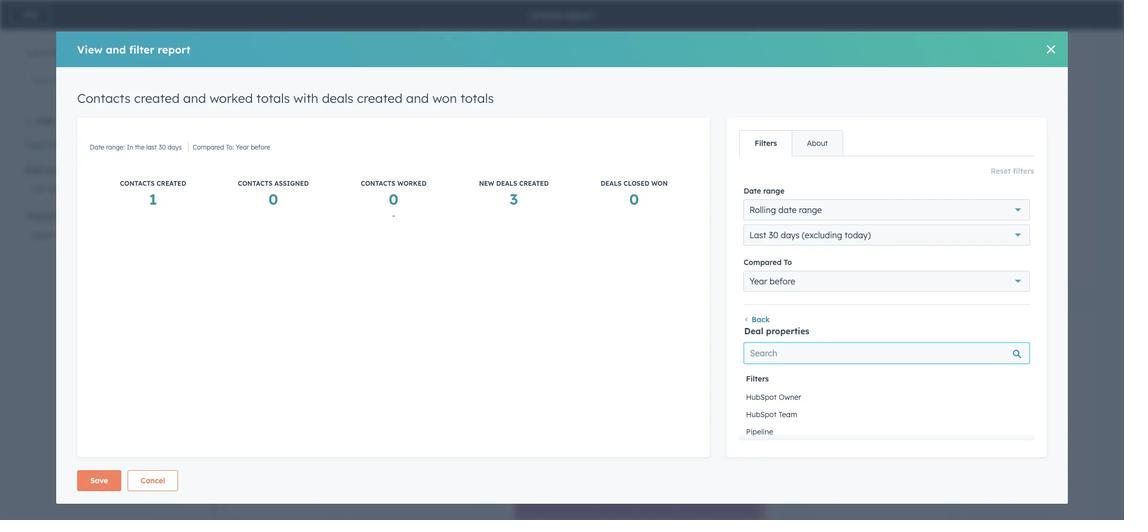 Task type: locate. For each thing, give the bounding box(es) containing it.
filters right (13)
[[48, 184, 70, 194]]

days down date at the top right of page
[[781, 230, 800, 240]]

year
[[236, 143, 249, 151], [750, 276, 768, 287]]

0 inside contacts worked 0 -
[[389, 190, 399, 209]]

2 vertical spatial filters
[[48, 184, 70, 194]]

2 hubspot from the top
[[747, 410, 777, 420]]

1 recently from the left
[[353, 28, 385, 38]]

how left much
[[515, 350, 532, 361]]

0 vertical spatial most
[[970, 28, 990, 38]]

0 vertical spatial year
[[236, 143, 249, 151]]

compared left to:
[[193, 143, 224, 151]]

the for date range: in the last 30 days
[[135, 143, 145, 151]]

0 horizontal spatial my
[[541, 41, 553, 51]]

0 vertical spatial the
[[865, 28, 878, 38]]

before inside popup button
[[770, 276, 796, 287]]

0 horizontal spatial most
[[894, 350, 914, 361]]

0 vertical spatial deals
[[522, 65, 539, 73]]

recently
[[353, 28, 385, 38], [992, 28, 1023, 38]]

1 vertical spatial filters
[[1013, 166, 1035, 176]]

1 horizontal spatial lost
[[895, 328, 914, 341]]

filters up date range
[[755, 139, 777, 148]]

none checkbox containing –
[[182, 0, 476, 289]]

recently inside checkbox
[[353, 28, 385, 38]]

contacts created and worked totals with deals created and won totals up performing?
[[515, 5, 760, 32]]

0 horizontal spatial compared
[[193, 143, 224, 151]]

lost left all
[[895, 328, 914, 341]]

my
[[955, 28, 967, 38], [541, 41, 553, 51], [690, 350, 702, 361]]

1 vertical spatial interactive chart image
[[203, 409, 455, 520]]

1 horizontal spatial new deals created 3
[[667, 182, 737, 211]]

created inside what are the original sources of my most recently created contacts?
[[1025, 28, 1056, 38]]

won
[[581, 18, 603, 32], [433, 90, 457, 106], [652, 180, 668, 188]]

the right are
[[865, 28, 878, 38]]

row group
[[744, 368, 1030, 441]]

0 vertical spatial closed
[[624, 180, 650, 188]]

0 vertical spatial filters
[[47, 140, 68, 150]]

0 vertical spatial before
[[251, 143, 270, 151]]

30 right last
[[159, 143, 166, 151]]

1 horizontal spatial year
[[750, 276, 768, 287]]

2 horizontal spatial the
[[879, 350, 892, 361]]

0 vertical spatial filters
[[755, 139, 777, 148]]

1 horizontal spatial compared
[[744, 258, 782, 267]]

3 inside dialog
[[510, 190, 518, 209]]

were
[[332, 28, 351, 38]]

contacts inside contacts worked 0 -
[[361, 180, 396, 188]]

by
[[960, 328, 973, 341]]

0 vertical spatial assigned
[[703, 126, 737, 134]]

report
[[565, 8, 595, 21], [158, 43, 191, 56]]

row group containing filters
[[744, 368, 1030, 441]]

select button
[[25, 225, 157, 246]]

1 vertical spatial the
[[135, 143, 145, 151]]

0 horizontal spatial lost
[[863, 350, 877, 361]]

1 vertical spatial 30
[[769, 230, 779, 240]]

1 vertical spatial lost
[[863, 350, 877, 361]]

0 vertical spatial range
[[764, 186, 785, 196]]

sources up (13) filters selected
[[45, 165, 73, 175]]

team
[[779, 410, 798, 420]]

0 vertical spatial of
[[945, 28, 953, 38]]

1 vertical spatial closed
[[859, 328, 892, 341]]

0 vertical spatial days
[[168, 143, 182, 151]]

tab list
[[740, 130, 844, 157]]

1 vertical spatial compared
[[744, 258, 782, 267]]

results
[[61, 48, 83, 58]]

most inside what are the original sources of my most recently created contacts?
[[970, 28, 990, 38]]

the right in in the left of the page
[[135, 143, 145, 151]]

properties
[[766, 326, 810, 337]]

tab list containing filters
[[740, 130, 844, 157]]

1 horizontal spatial days
[[781, 230, 800, 240]]

0 horizontal spatial assigned
[[275, 180, 309, 188]]

Search search field
[[25, 70, 157, 91]]

1 horizontal spatial sources
[[912, 28, 942, 38]]

1 vertical spatial how
[[515, 350, 532, 361]]

1 horizontal spatial range
[[799, 205, 822, 215]]

are
[[850, 28, 863, 38]]

filters inside button
[[1013, 166, 1035, 176]]

0 horizontal spatial year
[[236, 143, 249, 151]]

contacts created and worked totals with deals created and won totals up lead
[[77, 90, 494, 106]]

compared to: year before
[[193, 143, 270, 151]]

0 vertical spatial compared
[[193, 143, 224, 151]]

1 deals? from the left
[[727, 350, 752, 361]]

0 vertical spatial my
[[955, 28, 967, 38]]

1 horizontal spatial most
[[970, 28, 990, 38]]

1 hubspot from the top
[[747, 393, 777, 402]]

sales
[[555, 41, 575, 51]]

view and filter report
[[77, 43, 191, 56]]

filters inside popup button
[[48, 184, 70, 194]]

much
[[535, 350, 557, 361]]

days right last
[[168, 143, 182, 151]]

report up how's my sales pipeline performing?
[[565, 8, 595, 21]]

report right filter
[[158, 43, 191, 56]]

0 horizontal spatial how
[[203, 28, 221, 38]]

report inside the page section element
[[565, 8, 595, 21]]

0 horizontal spatial deals
[[522, 65, 539, 73]]

rolling
[[750, 205, 776, 215]]

filters right reset
[[1013, 166, 1035, 176]]

1 horizontal spatial closed
[[859, 328, 892, 341]]

2 vertical spatial my
[[690, 350, 702, 361]]

1 vertical spatial before
[[770, 276, 796, 287]]

0 vertical spatial hubspot
[[747, 393, 777, 402]]

today)
[[845, 230, 871, 240]]

deals
[[522, 65, 539, 73], [601, 180, 622, 188], [826, 328, 855, 341]]

1 vertical spatial date
[[744, 186, 761, 196]]

clear filters
[[25, 140, 68, 150]]

1 vertical spatial won
[[433, 90, 457, 106]]

contacts assigned 0
[[666, 126, 737, 155], [238, 180, 309, 209]]

range up rolling
[[764, 186, 785, 196]]

deals
[[732, 5, 760, 18], [322, 90, 354, 106], [496, 180, 517, 188], [684, 182, 705, 190]]

what are the original sources of my most recently created contacts?
[[826, 28, 1056, 51]]

30 right last on the right
[[769, 230, 779, 240]]

0 horizontal spatial 30
[[159, 143, 166, 151]]

clear filters button
[[25, 139, 68, 151]]

lost right has
[[863, 350, 877, 361]]

compared up the year before
[[744, 258, 782, 267]]

1 horizontal spatial my
[[690, 350, 702, 361]]

2 recently from the left
[[992, 28, 1023, 38]]

most
[[970, 28, 990, 38], [894, 350, 914, 361]]

year before button
[[744, 271, 1030, 292]]

1 vertical spatial report
[[158, 43, 191, 56]]

the for who has lost the most deals?
[[879, 350, 892, 361]]

filters for clear
[[47, 140, 68, 150]]

1 horizontal spatial interactive chart image
[[826, 99, 1078, 270]]

before right to:
[[251, 143, 270, 151]]

revenue
[[559, 350, 590, 361]]

dialog
[[56, 32, 1068, 504]]

1 vertical spatial range
[[799, 205, 822, 215]]

hubspot team
[[747, 410, 798, 420]]

1 horizontal spatial of
[[945, 28, 953, 38]]

filter
[[129, 43, 154, 56]]

None checkbox
[[493, 0, 788, 298], [805, 0, 1099, 289], [182, 306, 476, 520], [805, 306, 1099, 520], [493, 0, 788, 298], [805, 0, 1099, 289], [182, 306, 476, 520], [805, 306, 1099, 520]]

1 vertical spatial assigned
[[275, 180, 309, 188]]

filters inside "button"
[[47, 140, 68, 150]]

0 vertical spatial date
[[90, 143, 104, 151]]

year inside popup button
[[750, 276, 768, 287]]

1 horizontal spatial the
[[865, 28, 878, 38]]

and
[[608, 5, 628, 18], [558, 18, 578, 32], [271, 28, 287, 38], [106, 43, 126, 56], [183, 90, 206, 106], [406, 90, 429, 106]]

0 horizontal spatial deals?
[[727, 350, 752, 361]]

sources right original
[[912, 28, 942, 38]]

hubspot up the 'pipeline'
[[747, 410, 777, 420]]

0 horizontal spatial before
[[251, 143, 270, 151]]

1 vertical spatial deals
[[601, 180, 622, 188]]

the right has
[[879, 350, 892, 361]]

create report
[[529, 8, 595, 21]]

0 horizontal spatial of
[[41, 48, 48, 58]]

0 horizontal spatial new
[[479, 180, 495, 188]]

2 horizontal spatial my
[[955, 28, 967, 38]]

0 horizontal spatial interactive chart image
[[203, 409, 455, 520]]

sources
[[912, 28, 942, 38], [45, 165, 73, 175]]

interactive chart image
[[826, 99, 1078, 270], [203, 409, 455, 520]]

how for how many leads and customers were recently created?
[[203, 28, 221, 38]]

templates
[[58, 117, 95, 126]]

leads
[[248, 28, 269, 38]]

0 horizontal spatial days
[[168, 143, 182, 151]]

totals
[[673, 5, 703, 18], [606, 18, 636, 32], [256, 90, 290, 106], [461, 90, 494, 106]]

1-15 of 85 results
[[25, 48, 83, 58]]

1 horizontal spatial date
[[744, 186, 761, 196]]

filters for reset
[[1013, 166, 1035, 176]]

0 vertical spatial 30
[[159, 143, 166, 151]]

deals? right open
[[727, 350, 752, 361]]

date
[[779, 205, 797, 215]]

rolling date range button
[[744, 199, 1030, 220]]

0 vertical spatial won
[[581, 18, 603, 32]]

before down "to"
[[770, 276, 796, 287]]

last 30 days (excluding today)
[[750, 230, 871, 240]]

None checkbox
[[182, 0, 476, 289]]

deals closed won 0
[[601, 180, 668, 209]]

hubspot up hubspot team
[[747, 393, 777, 402]]

1 vertical spatial year
[[750, 276, 768, 287]]

exit link
[[11, 4, 51, 25]]

1 vertical spatial contacts assigned 0
[[238, 180, 309, 209]]

1 vertical spatial contacts created and worked totals with deals created and won totals
[[77, 90, 494, 106]]

deals? down all
[[917, 350, 942, 361]]

0 horizontal spatial new deals created 3
[[479, 180, 549, 209]]

1 horizontal spatial recently
[[992, 28, 1023, 38]]

1 vertical spatial most
[[894, 350, 914, 361]]

filters right clear
[[47, 140, 68, 150]]

filters up hubspot owner
[[747, 374, 769, 384]]

created
[[564, 5, 605, 18], [515, 18, 555, 32], [1025, 28, 1056, 38], [134, 90, 180, 106], [357, 90, 403, 106], [157, 180, 186, 188], [519, 180, 549, 188], [707, 182, 737, 190]]

0 vertical spatial contacts assigned 0
[[666, 126, 737, 155]]

date up rolling
[[744, 186, 761, 196]]

compared for compared to: year before
[[193, 143, 224, 151]]

0 horizontal spatial date
[[90, 143, 104, 151]]

days inside popup button
[[781, 230, 800, 240]]

0 horizontal spatial recently
[[353, 28, 385, 38]]

assigned
[[703, 126, 737, 134], [275, 180, 309, 188]]

year before
[[750, 276, 796, 287]]

2 vertical spatial deals
[[826, 328, 855, 341]]

reset
[[991, 166, 1011, 176]]

0 horizontal spatial sources
[[45, 165, 73, 175]]

2 horizontal spatial won
[[652, 180, 668, 188]]

filters for (13)
[[48, 184, 70, 194]]

filter templates
[[37, 117, 95, 126]]

sources inside what are the original sources of my most recently created contacts?
[[912, 28, 942, 38]]

filters
[[47, 140, 68, 150], [1013, 166, 1035, 176], [48, 184, 70, 194]]

2 horizontal spatial deals
[[826, 328, 855, 341]]

the
[[865, 28, 878, 38], [135, 143, 145, 151], [879, 350, 892, 361]]

0 vertical spatial interactive chart image
[[826, 99, 1078, 270]]

0 horizontal spatial 3
[[510, 190, 518, 209]]

rolling date range
[[750, 205, 822, 215]]

won inside "deals closed won 0"
[[652, 180, 668, 188]]

how left the many
[[203, 28, 221, 38]]

range right date at the top right of page
[[799, 205, 822, 215]]

data sources
[[25, 165, 73, 175]]

closed inside "deals closed won 0"
[[624, 180, 650, 188]]

recently inside what are the original sources of my most recently created contacts?
[[992, 28, 1023, 38]]

1 vertical spatial days
[[781, 230, 800, 240]]

deals?
[[727, 350, 752, 361], [917, 350, 942, 361]]

deals inside "deals closed won 0"
[[601, 180, 622, 188]]

contacts
[[515, 5, 561, 18], [833, 65, 861, 72], [77, 90, 131, 106], [666, 126, 701, 134], [120, 180, 155, 188], [238, 180, 273, 188], [361, 180, 396, 188], [546, 182, 581, 190]]

how
[[203, 28, 221, 38], [515, 350, 532, 361]]

worked
[[631, 5, 670, 18], [210, 90, 253, 106], [397, 180, 427, 188], [583, 182, 612, 190]]

date for date range
[[744, 186, 761, 196]]

year down compared to
[[750, 276, 768, 287]]

lost
[[895, 328, 914, 341], [863, 350, 877, 361]]

i
[[608, 350, 611, 361]]

1 horizontal spatial how
[[515, 350, 532, 361]]

0 vertical spatial sources
[[912, 28, 942, 38]]

date left range: at the left top of the page
[[90, 143, 104, 151]]

1 horizontal spatial contacts created and worked totals with deals created and won totals
[[515, 5, 760, 32]]

1 horizontal spatial report
[[565, 8, 595, 21]]

0 horizontal spatial closed
[[624, 180, 650, 188]]

new deals created 3
[[479, 180, 549, 209], [667, 182, 737, 211]]

1 horizontal spatial 3
[[698, 193, 706, 211]]

1 vertical spatial my
[[541, 41, 553, 51]]

year right to:
[[236, 143, 249, 151]]

1 vertical spatial hubspot
[[747, 410, 777, 420]]

pipeline button
[[744, 424, 1030, 441]]

how inside checkbox
[[203, 28, 221, 38]]

how inside "checkbox"
[[515, 350, 532, 361]]

1 vertical spatial of
[[41, 48, 48, 58]]

of
[[945, 28, 953, 38], [41, 48, 48, 58]]

lost for all
[[895, 328, 914, 341]]

the inside what are the original sources of my most recently created contacts?
[[865, 28, 878, 38]]

to
[[636, 350, 644, 361]]

0 horizontal spatial the
[[135, 143, 145, 151]]

save
[[90, 476, 108, 486]]



Task type: describe. For each thing, give the bounding box(es) containing it.
0 horizontal spatial contacts assigned 0
[[238, 180, 309, 209]]

contacts worked 0 -
[[361, 180, 427, 221]]

contacts created and worked totals with deals created and won totals inside dialog
[[77, 90, 494, 106]]

range inside popup button
[[799, 205, 822, 215]]

1 horizontal spatial assigned
[[703, 126, 737, 134]]

1 vertical spatial sources
[[45, 165, 73, 175]]

selected
[[72, 184, 105, 194]]

compared to
[[744, 258, 792, 267]]

created?
[[387, 28, 422, 38]]

dialog containing 1
[[56, 32, 1068, 504]]

pipeline
[[578, 41, 609, 51]]

deals? inside "checkbox"
[[727, 350, 752, 361]]

open
[[704, 350, 724, 361]]

0 inside "deals closed won 0"
[[630, 190, 639, 209]]

my inside what are the original sources of my most recently created contacts?
[[955, 28, 967, 38]]

all websites
[[875, 65, 912, 72]]

and inside checkbox
[[271, 28, 287, 38]]

1
[[149, 190, 157, 209]]

page section element
[[0, 0, 1124, 29]]

filters link
[[740, 131, 792, 156]]

last
[[146, 143, 157, 151]]

cancel
[[141, 476, 165, 486]]

0 horizontal spatial won
[[433, 90, 457, 106]]

created inside contacts created 1
[[157, 180, 186, 188]]

range:
[[106, 143, 125, 151]]

how many leads and customers were recently created?
[[203, 28, 422, 38]]

deals for all
[[826, 328, 855, 341]]

(13) filters selected button
[[25, 179, 157, 200]]

2 deals? from the left
[[917, 350, 942, 361]]

about
[[807, 139, 828, 148]]

last 30 days (excluding today) button
[[744, 225, 1030, 246]]

(13)
[[31, 184, 45, 194]]

back
[[752, 315, 770, 324]]

back button
[[744, 315, 770, 324]]

performing?
[[611, 41, 659, 51]]

hubspot owner
[[747, 393, 802, 402]]

all
[[875, 65, 883, 72]]

save button
[[77, 471, 121, 492]]

lead –
[[321, 113, 338, 142]]

who has lost the most deals?
[[826, 350, 942, 361]]

30 inside popup button
[[769, 230, 779, 240]]

3 button
[[510, 190, 518, 210]]

all
[[917, 328, 930, 341]]

likely
[[614, 350, 633, 361]]

1 button
[[149, 190, 157, 210]]

(excluding
[[802, 230, 843, 240]]

close image
[[1047, 45, 1056, 54]]

hubspot for hubspot team
[[747, 410, 777, 420]]

1 horizontal spatial new
[[667, 182, 682, 190]]

date range
[[744, 186, 785, 196]]

contacts created 1
[[120, 180, 186, 209]]

select
[[31, 230, 55, 241]]

from
[[669, 350, 687, 361]]

new inside dialog
[[479, 180, 495, 188]]

close
[[646, 350, 666, 361]]

closed for 0
[[624, 180, 650, 188]]

in
[[127, 143, 133, 151]]

row group inside dialog
[[744, 368, 1030, 441]]

contacts worked
[[546, 182, 612, 190]]

many
[[223, 28, 246, 38]]

customers
[[289, 28, 330, 38]]

about link
[[792, 131, 843, 156]]

Search search field
[[744, 343, 1030, 364]]

time
[[933, 328, 957, 341]]

how's
[[515, 41, 538, 51]]

to
[[784, 258, 792, 267]]

deals for 0
[[601, 180, 622, 188]]

lost for the
[[863, 350, 877, 361]]

hubspot for hubspot owner
[[747, 393, 777, 402]]

0 horizontal spatial range
[[764, 186, 785, 196]]

15
[[31, 48, 39, 58]]

who
[[826, 350, 844, 361]]

clear
[[25, 140, 45, 150]]

visualization
[[25, 212, 72, 221]]

rep
[[976, 328, 994, 341]]

how for how much revenue am i likely to close from my open deals?
[[515, 350, 532, 361]]

original
[[880, 28, 910, 38]]

what
[[826, 28, 847, 38]]

(13) filters selected
[[31, 184, 105, 194]]

reset filters
[[991, 166, 1035, 176]]

date for date range: in the last 30 days
[[90, 143, 104, 151]]

0 horizontal spatial report
[[158, 43, 191, 56]]

deals closed lost all time by rep
[[826, 328, 994, 341]]

1 vertical spatial filters
[[747, 374, 769, 384]]

pipeline
[[747, 427, 774, 437]]

view
[[77, 43, 103, 56]]

to:
[[226, 143, 234, 151]]

of inside what are the original sources of my most recently created contacts?
[[945, 28, 953, 38]]

85
[[50, 48, 59, 58]]

my inside "checkbox"
[[690, 350, 702, 361]]

1-
[[25, 48, 31, 58]]

–
[[325, 123, 333, 142]]

0 horizontal spatial with
[[294, 90, 319, 106]]

last
[[750, 230, 767, 240]]

how's my sales pipeline performing?
[[515, 41, 659, 51]]

websites
[[885, 65, 912, 72]]

how much revenue am i likely to close from my open deals?
[[515, 350, 752, 361]]

contacts inside contacts created 1
[[120, 180, 155, 188]]

compared for compared to
[[744, 258, 782, 267]]

owner
[[779, 393, 802, 402]]

-
[[392, 211, 395, 221]]

has
[[846, 350, 861, 361]]

contacts?
[[826, 40, 865, 51]]

create
[[529, 8, 562, 21]]

1 horizontal spatial with
[[706, 5, 729, 18]]

reset filters button
[[991, 165, 1035, 178]]

exit
[[24, 10, 37, 19]]

worked inside contacts worked 0 -
[[397, 180, 427, 188]]

am
[[592, 350, 605, 361]]

won inside contacts created and worked totals with deals created and won totals
[[581, 18, 603, 32]]

date range: in the last 30 days
[[90, 143, 182, 151]]

filter
[[37, 117, 56, 126]]

How much revenue am I likely to close from my open deals? checkbox
[[493, 306, 788, 520]]

cancel button
[[128, 471, 178, 492]]

lead
[[321, 113, 338, 121]]

closed for all
[[859, 328, 892, 341]]

data
[[25, 165, 43, 175]]

hubspot owner button
[[744, 389, 1030, 407]]



Task type: vqa. For each thing, say whether or not it's contained in the screenshot.
closed within the Deals closed won 0
yes



